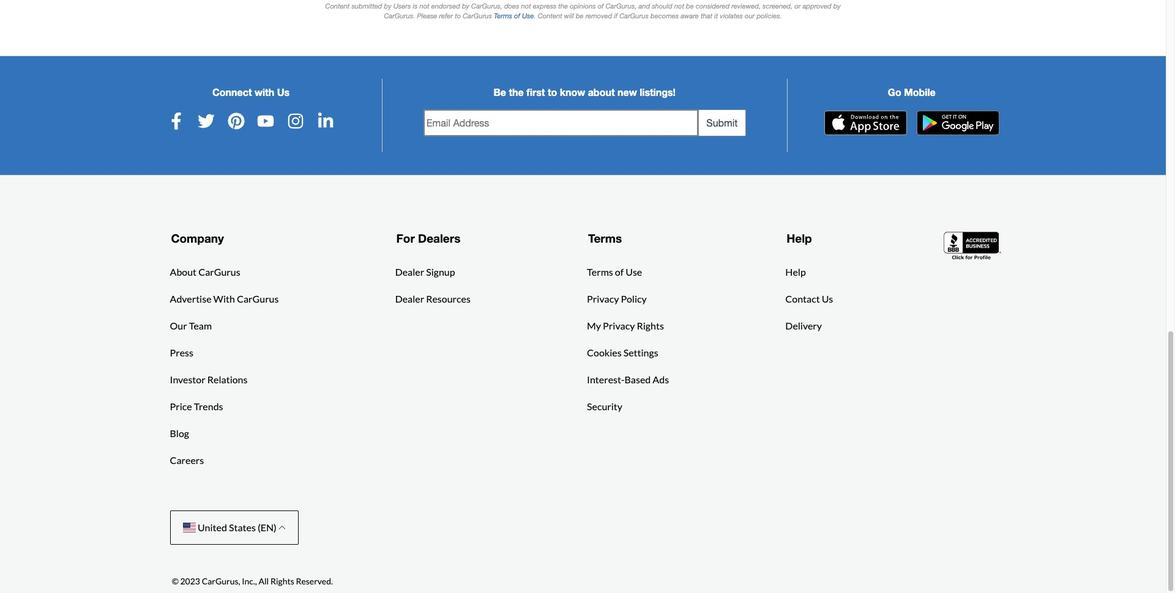 Task type: locate. For each thing, give the bounding box(es) containing it.
cargurus down and on the right
[[620, 12, 649, 20]]

is
[[413, 2, 418, 10]]

0 vertical spatial use
[[522, 12, 534, 20]]

1 horizontal spatial not
[[521, 2, 531, 10]]

relations
[[207, 374, 248, 386]]

resources
[[426, 294, 471, 305]]

1 horizontal spatial us
[[822, 294, 834, 305]]

terms down does at left
[[494, 12, 512, 20]]

0 vertical spatial dealer
[[395, 267, 424, 278]]

cargurus right refer
[[463, 12, 492, 20]]

help up contact
[[786, 267, 806, 278]]

by right endorsed
[[462, 2, 470, 10]]

1 horizontal spatial be
[[686, 2, 694, 10]]

not up the aware
[[675, 2, 684, 10]]

content left submitted
[[325, 2, 350, 10]]

0 vertical spatial to
[[455, 12, 461, 20]]

0 horizontal spatial to
[[455, 12, 461, 20]]

0 horizontal spatial rights
[[271, 577, 294, 587]]

privacy policy
[[587, 294, 647, 305]]

submit
[[707, 118, 738, 129]]

2 dealer from the top
[[395, 294, 424, 305]]

our
[[170, 321, 187, 332]]

my privacy rights
[[587, 321, 664, 332]]

not right does at left
[[521, 2, 531, 10]]

new
[[618, 86, 637, 98]]

2 vertical spatial of
[[615, 267, 624, 278]]

dealer
[[395, 267, 424, 278], [395, 294, 424, 305]]

1 vertical spatial of
[[514, 12, 520, 20]]

about cargurus
[[170, 267, 240, 278]]

of down does at left
[[514, 12, 520, 20]]

signup
[[426, 267, 455, 278]]

trends
[[194, 401, 223, 413]]

0 vertical spatial terms
[[494, 12, 512, 20]]

united states (en) button
[[170, 512, 299, 546]]

terms for terms
[[588, 231, 622, 245]]

rights up settings
[[637, 321, 664, 332]]

0 horizontal spatial by
[[384, 2, 392, 10]]

content
[[325, 2, 350, 10], [538, 12, 563, 20]]

delivery link
[[786, 319, 822, 334]]

2023
[[180, 577, 200, 587]]

privacy up my
[[587, 294, 619, 305]]

team
[[189, 321, 212, 332]]

policy
[[621, 294, 647, 305]]

0 vertical spatial help
[[787, 231, 812, 245]]

0 vertical spatial of
[[598, 2, 604, 10]]

1 horizontal spatial rights
[[637, 321, 664, 332]]

use
[[522, 12, 534, 20], [626, 267, 642, 278]]

us image
[[183, 524, 196, 534]]

3 by from the left
[[834, 2, 841, 10]]

the inside content submitted by users is not endorsed by cargurus, does not express the opinions of cargurus, and should not be considered reviewed, screened, or approved by cargurus. please refer to cargurus
[[559, 2, 568, 10]]

price
[[170, 401, 192, 413]]

terms
[[494, 12, 512, 20], [588, 231, 622, 245], [587, 267, 613, 278]]

1 vertical spatial terms
[[588, 231, 622, 245]]

get it on google play image
[[917, 111, 1000, 135]]

company
[[171, 231, 224, 245]]

my
[[587, 321, 601, 332]]

twitter image
[[198, 113, 215, 130]]

terms of use link
[[494, 12, 534, 20], [587, 265, 642, 280]]

1 vertical spatial to
[[548, 86, 557, 98]]

dealer for dealer signup
[[395, 267, 424, 278]]

by left "users"
[[384, 2, 392, 10]]

1 vertical spatial terms of use link
[[587, 265, 642, 280]]

1 horizontal spatial use
[[626, 267, 642, 278]]

1 horizontal spatial the
[[559, 2, 568, 10]]

2 horizontal spatial not
[[675, 2, 684, 10]]

0 horizontal spatial us
[[277, 86, 290, 98]]

cargurus up with
[[198, 267, 240, 278]]

rights
[[637, 321, 664, 332], [271, 577, 294, 587]]

terms up terms of use
[[588, 231, 622, 245]]

0 horizontal spatial of
[[514, 12, 520, 20]]

content down express
[[538, 12, 563, 20]]

refer
[[439, 12, 453, 20]]

1 dealer from the top
[[395, 267, 424, 278]]

violates
[[720, 12, 743, 20]]

2 horizontal spatial by
[[834, 2, 841, 10]]

screened,
[[763, 2, 793, 10]]

not right is on the left top of the page
[[420, 2, 430, 10]]

rights right all
[[271, 577, 294, 587]]

careers
[[170, 455, 204, 467]]

of for terms of use . content will be removed if cargurus becomes aware that it violates our policies.
[[514, 12, 520, 20]]

states
[[229, 523, 256, 534]]

be inside content submitted by users is not endorsed by cargurus, does not express the opinions of cargurus, and should not be considered reviewed, screened, or approved by cargurus. please refer to cargurus
[[686, 2, 694, 10]]

1 vertical spatial us
[[822, 294, 834, 305]]

be up the aware
[[686, 2, 694, 10]]

with
[[213, 294, 235, 305]]

1 vertical spatial the
[[509, 86, 524, 98]]

cargurus, left inc.,
[[202, 577, 240, 587]]

click for the bbb business review of this auto listing service in cambridge ma image
[[944, 231, 1003, 261]]

2 vertical spatial terms
[[587, 267, 613, 278]]

use up policy
[[626, 267, 642, 278]]

terms for terms of use
[[587, 267, 613, 278]]

.
[[534, 12, 536, 20]]

us
[[277, 86, 290, 98], [822, 294, 834, 305]]

or
[[795, 2, 801, 10]]

0 vertical spatial us
[[277, 86, 290, 98]]

1 horizontal spatial by
[[462, 2, 470, 10]]

removed
[[586, 12, 612, 20]]

cargurus.
[[384, 12, 415, 20]]

for dealers
[[396, 231, 461, 245]]

0 horizontal spatial use
[[522, 12, 534, 20]]

0 horizontal spatial content
[[325, 2, 350, 10]]

reserved.
[[296, 577, 333, 587]]

terms of use link up privacy policy
[[587, 265, 642, 280]]

first
[[527, 86, 545, 98]]

help up the help link
[[787, 231, 812, 245]]

to right first
[[548, 86, 557, 98]]

us right contact
[[822, 294, 834, 305]]

instagram image
[[287, 113, 304, 130]]

it
[[715, 12, 718, 20]]

terms of use . content will be removed if cargurus becomes aware that it violates our policies.
[[494, 12, 782, 20]]

policies.
[[757, 12, 782, 20]]

0 vertical spatial content
[[325, 2, 350, 10]]

by right approved on the right top of the page
[[834, 2, 841, 10]]

that
[[701, 12, 713, 20]]

cargurus, up if in the top right of the page
[[606, 2, 637, 10]]

cargurus, left does at left
[[471, 2, 503, 10]]

0 vertical spatial be
[[686, 2, 694, 10]]

of for terms of use
[[615, 267, 624, 278]]

terms up privacy policy
[[587, 267, 613, 278]]

privacy
[[587, 294, 619, 305], [603, 321, 635, 332]]

dealer left signup
[[395, 267, 424, 278]]

© 2023 cargurus, inc., all rights reserved.
[[172, 577, 333, 587]]

us right with
[[277, 86, 290, 98]]

2 horizontal spatial of
[[615, 267, 624, 278]]

content submitted by users is not endorsed by cargurus, does not express the opinions of cargurus, and should not be considered reviewed, screened, or approved by cargurus. please refer to cargurus
[[325, 2, 841, 20]]

about
[[588, 86, 615, 98]]

use inside terms of use link
[[626, 267, 642, 278]]

0 vertical spatial the
[[559, 2, 568, 10]]

of up privacy policy
[[615, 267, 624, 278]]

price trends
[[170, 401, 223, 413]]

the right be
[[509, 86, 524, 98]]

1 vertical spatial dealer
[[395, 294, 424, 305]]

1 horizontal spatial to
[[548, 86, 557, 98]]

by
[[384, 2, 392, 10], [462, 2, 470, 10], [834, 2, 841, 10]]

0 vertical spatial terms of use link
[[494, 12, 534, 20]]

of up removed
[[598, 2, 604, 10]]

1 horizontal spatial of
[[598, 2, 604, 10]]

to inside content submitted by users is not endorsed by cargurus, does not express the opinions of cargurus, and should not be considered reviewed, screened, or approved by cargurus. please refer to cargurus
[[455, 12, 461, 20]]

1 by from the left
[[384, 2, 392, 10]]

1 vertical spatial help
[[786, 267, 806, 278]]

not
[[420, 2, 430, 10], [521, 2, 531, 10], [675, 2, 684, 10]]

0 horizontal spatial be
[[576, 12, 584, 20]]

privacy right my
[[603, 321, 635, 332]]

1 not from the left
[[420, 2, 430, 10]]

approved
[[803, 2, 832, 10]]

use down express
[[522, 12, 534, 20]]

security link
[[587, 400, 623, 415]]

about
[[170, 267, 197, 278]]

0 horizontal spatial not
[[420, 2, 430, 10]]

all
[[259, 577, 269, 587]]

dealer down dealer signup link
[[395, 294, 424, 305]]

cargurus
[[463, 12, 492, 20], [620, 12, 649, 20], [198, 267, 240, 278], [237, 294, 279, 305]]

my privacy rights link
[[587, 319, 664, 334]]

to right refer
[[455, 12, 461, 20]]

terms of use
[[587, 267, 642, 278]]

be right will
[[576, 12, 584, 20]]

1 vertical spatial use
[[626, 267, 642, 278]]

blog
[[170, 428, 189, 440]]

terms of use link down does at left
[[494, 12, 534, 20]]

cargurus,
[[471, 2, 503, 10], [606, 2, 637, 10], [202, 577, 240, 587]]

our team
[[170, 321, 212, 332]]

interest-based ads
[[587, 374, 669, 386]]

the up will
[[559, 2, 568, 10]]

1 vertical spatial content
[[538, 12, 563, 20]]

1 horizontal spatial content
[[538, 12, 563, 20]]



Task type: describe. For each thing, give the bounding box(es) containing it.
0 horizontal spatial the
[[509, 86, 524, 98]]

be the first to know about new listings!
[[494, 86, 676, 98]]

will
[[564, 12, 574, 20]]

1 horizontal spatial terms of use link
[[587, 265, 642, 280]]

1 vertical spatial be
[[576, 12, 584, 20]]

dealer signup link
[[395, 265, 455, 280]]

mobile
[[904, 86, 936, 98]]

about cargurus link
[[170, 265, 240, 280]]

our team link
[[170, 319, 212, 334]]

express
[[533, 2, 557, 10]]

submitted
[[352, 2, 382, 10]]

go
[[888, 86, 902, 98]]

cookies
[[587, 347, 622, 359]]

3 not from the left
[[675, 2, 684, 10]]

contact us link
[[786, 292, 834, 307]]

privacy policy link
[[587, 292, 647, 307]]

delivery
[[786, 321, 822, 332]]

press link
[[170, 346, 193, 361]]

content inside content submitted by users is not endorsed by cargurus, does not express the opinions of cargurus, and should not be considered reviewed, screened, or approved by cargurus. please refer to cargurus
[[325, 2, 350, 10]]

users
[[394, 2, 411, 10]]

advertise with cargurus link
[[170, 292, 279, 307]]

terms for terms of use . content will be removed if cargurus becomes aware that it violates our policies.
[[494, 12, 512, 20]]

pinterest image
[[228, 113, 245, 130]]

1 vertical spatial privacy
[[603, 321, 635, 332]]

cargurus right with
[[237, 294, 279, 305]]

0 horizontal spatial cargurus,
[[202, 577, 240, 587]]

connect
[[212, 86, 252, 98]]

use for terms of use
[[626, 267, 642, 278]]

contact us
[[786, 294, 834, 305]]

©
[[172, 577, 179, 587]]

1 vertical spatial rights
[[271, 577, 294, 587]]

0 vertical spatial rights
[[637, 321, 664, 332]]

listings!
[[640, 86, 676, 98]]

cookies settings link
[[587, 346, 659, 361]]

2 horizontal spatial cargurus,
[[606, 2, 637, 10]]

of inside content submitted by users is not endorsed by cargurus, does not express the opinions of cargurus, and should not be considered reviewed, screened, or approved by cargurus. please refer to cargurus
[[598, 2, 604, 10]]

dealer for dealer resources
[[395, 294, 424, 305]]

interest-
[[587, 374, 625, 386]]

security
[[587, 401, 623, 413]]

price trends link
[[170, 400, 223, 415]]

know
[[560, 86, 586, 98]]

investor
[[170, 374, 206, 386]]

(en)
[[258, 523, 277, 534]]

based
[[625, 374, 651, 386]]

facebook image
[[168, 113, 185, 130]]

submit button
[[699, 110, 746, 137]]

advertise with cargurus
[[170, 294, 279, 305]]

download on the app store image
[[825, 111, 907, 135]]

0 horizontal spatial terms of use link
[[494, 12, 534, 20]]

dealer resources
[[395, 294, 471, 305]]

opinions
[[570, 2, 596, 10]]

help link
[[786, 265, 806, 280]]

cookies settings
[[587, 347, 659, 359]]

blog link
[[170, 427, 189, 442]]

becomes
[[651, 12, 679, 20]]

cargurus inside content submitted by users is not endorsed by cargurus, does not express the opinions of cargurus, and should not be considered reviewed, screened, or approved by cargurus. please refer to cargurus
[[463, 12, 492, 20]]

investor relations
[[170, 374, 248, 386]]

investor relations link
[[170, 373, 248, 388]]

does
[[505, 2, 519, 10]]

2 not from the left
[[521, 2, 531, 10]]

1 horizontal spatial cargurus,
[[471, 2, 503, 10]]

interest-based ads link
[[587, 373, 669, 388]]

youtube image
[[257, 113, 275, 130]]

united states (en)
[[196, 523, 279, 534]]

for
[[396, 231, 415, 245]]

our
[[745, 12, 755, 20]]

and
[[639, 2, 650, 10]]

use for terms of use . content will be removed if cargurus becomes aware that it violates our policies.
[[522, 12, 534, 20]]

settings
[[624, 347, 659, 359]]

dealers
[[418, 231, 461, 245]]

ads
[[653, 374, 669, 386]]

linkedin image
[[317, 113, 334, 130]]

0 vertical spatial privacy
[[587, 294, 619, 305]]

Email Address email field
[[424, 110, 698, 136]]

united
[[198, 523, 227, 534]]

go mobile
[[888, 86, 936, 98]]

aware
[[681, 12, 699, 20]]

dealer resources link
[[395, 292, 471, 307]]

press
[[170, 347, 193, 359]]

with
[[255, 86, 274, 98]]

please
[[417, 12, 437, 20]]

endorsed
[[431, 2, 460, 10]]

dealer signup
[[395, 267, 455, 278]]

2 by from the left
[[462, 2, 470, 10]]

advertise
[[170, 294, 212, 305]]

inc.,
[[242, 577, 257, 587]]

careers link
[[170, 454, 204, 469]]

be
[[494, 86, 506, 98]]

should
[[652, 2, 673, 10]]



Task type: vqa. For each thing, say whether or not it's contained in the screenshot.
.
yes



